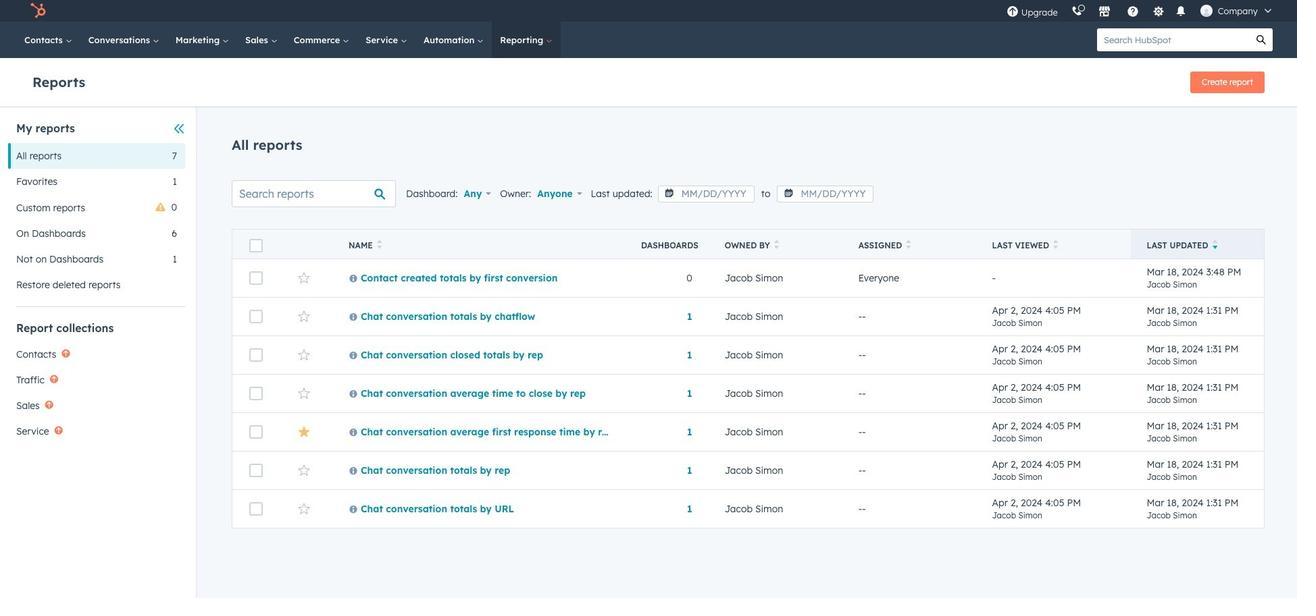 Task type: locate. For each thing, give the bounding box(es) containing it.
1 press to sort. image from the left
[[775, 240, 780, 249]]

banner
[[32, 68, 1266, 93]]

3 press to sort. element from the left
[[907, 240, 912, 251]]

report filters element
[[8, 121, 185, 298]]

Search HubSpot search field
[[1098, 28, 1251, 51]]

0 horizontal spatial press to sort. image
[[775, 240, 780, 249]]

1 horizontal spatial press to sort. image
[[907, 240, 912, 249]]

MM/DD/YYYY text field
[[778, 186, 874, 203]]

jacob simon image
[[1201, 5, 1213, 17]]

menu
[[1000, 0, 1282, 22]]

press to sort. image
[[775, 240, 780, 249], [907, 240, 912, 249], [1054, 240, 1059, 249]]

marketplaces image
[[1099, 6, 1111, 18]]

3 press to sort. image from the left
[[1054, 240, 1059, 249]]

2 horizontal spatial press to sort. image
[[1054, 240, 1059, 249]]

press to sort. element
[[377, 240, 382, 251], [775, 240, 780, 251], [907, 240, 912, 251], [1054, 240, 1059, 251]]

descending sort. press to sort ascending. element
[[1213, 240, 1218, 251]]

2 press to sort. image from the left
[[907, 240, 912, 249]]



Task type: vqa. For each thing, say whether or not it's contained in the screenshot.
1st Press to sort. element from left
yes



Task type: describe. For each thing, give the bounding box(es) containing it.
4 press to sort. element from the left
[[1054, 240, 1059, 251]]

press to sort. image for 3rd the press to sort. element from right
[[775, 240, 780, 249]]

press to sort. image for second the press to sort. element from the right
[[907, 240, 912, 249]]

report collections element
[[8, 321, 185, 445]]

2 press to sort. element from the left
[[775, 240, 780, 251]]

1 press to sort. element from the left
[[377, 240, 382, 251]]

press to sort. image for 4th the press to sort. element
[[1054, 240, 1059, 249]]

Search reports search field
[[232, 181, 396, 208]]

press to sort. image
[[377, 240, 382, 249]]

descending sort. press to sort ascending. image
[[1213, 240, 1218, 249]]

MM/DD/YYYY text field
[[658, 186, 755, 203]]



